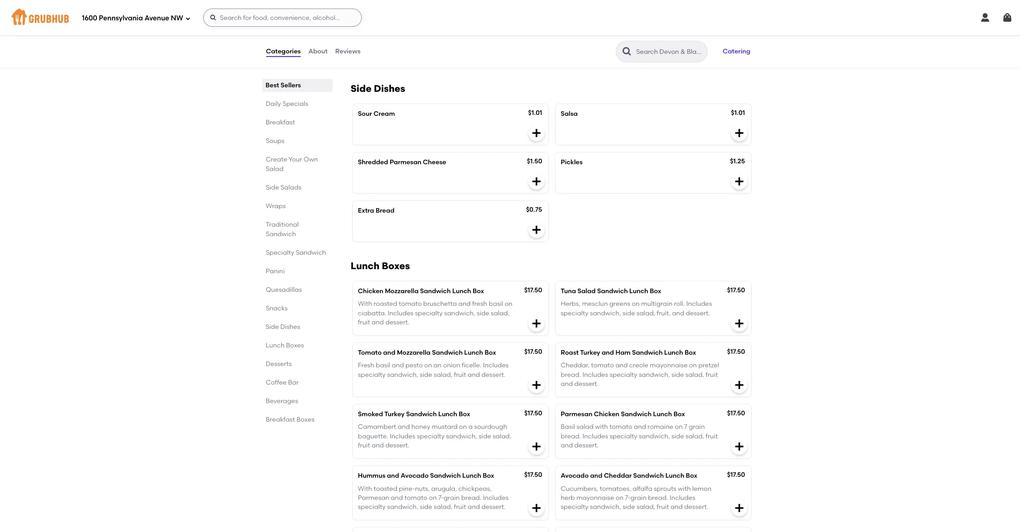 Task type: describe. For each thing, give the bounding box(es) containing it.
daily specials tab
[[266, 99, 329, 109]]

specialty inside cheddar, tomato and creole mayonnaise on pretzel bread. includes specialty sandwich, side salad, fruit and dessert.
[[610, 371, 638, 379]]

1 $3.13 from the left
[[528, 28, 543, 36]]

extra
[[358, 207, 374, 215]]

lunch up mustard on the bottom left of the page
[[439, 411, 458, 419]]

1 vertical spatial mozzarella
[[397, 349, 431, 357]]

salads
[[281, 184, 301, 192]]

specialty inside with roasted tomato bruschetta and fresh basil on ciabatta. includes specialty sandwich, side salad, fruit and dessert.
[[415, 310, 443, 317]]

$1.25
[[731, 158, 746, 165]]

side dishes inside tab
[[266, 324, 300, 331]]

with inside cucumbers, tomatoes, alfalfa sprouts with lemon herb mayonnaise on 7-grain bread. includes specialty sandwich, side salad, fruit and dessert.
[[678, 486, 691, 493]]

with roasted tomato bruschetta and fresh basil on ciabatta. includes specialty sandwich, side salad, fruit and dessert.
[[358, 301, 513, 327]]

sprouts
[[654, 486, 677, 493]]

lunch up cheddar, tomato and creole mayonnaise on pretzel bread. includes specialty sandwich, side salad, fruit and dessert.
[[665, 349, 684, 357]]

fresh basil and pesto on an onion ficelle. includes specialty sandwich, side salad, fruit and dessert.
[[358, 362, 509, 379]]

specials
[[283, 100, 308, 108]]

baguette.
[[358, 433, 388, 441]]

panini tab
[[266, 267, 329, 276]]

1 vertical spatial parmesan
[[561, 411, 593, 419]]

specialty inside fresh basil and pesto on an onion ficelle. includes specialty sandwich, side salad, fruit and dessert.
[[358, 371, 386, 379]]

good
[[619, 29, 637, 37]]

quesadillas
[[266, 286, 302, 294]]

fruit inside "camambert and honey mustard on a sourdough baguette. includes specialty sandwich, side salad, fruit and dessert."
[[358, 442, 370, 450]]

specialty inside with toasted pine-nuts, arugula, chickpeas, parmesan and tomato on 7-grain bread. includes specialty sandwich, side salad, fruit and dessert.
[[358, 504, 386, 512]]

mesclun
[[582, 301, 608, 308]]

hummus and avocado sandwich lunch box
[[358, 473, 495, 480]]

lunch boxes inside tab
[[266, 342, 304, 350]]

hummus
[[358, 473, 386, 480]]

sandwich, inside basil salad with tomato and romaine on 7 grain bread. includes specialty sandwich, side salad, fruit and dessert.
[[639, 433, 670, 441]]

side for side salads tab
[[266, 184, 279, 192]]

lunch up sprouts
[[666, 473, 685, 480]]

and down ham
[[616, 362, 628, 370]]

salad, inside with roasted tomato bruschetta and fresh basil on ciabatta. includes specialty sandwich, side salad, fruit and dessert.
[[491, 310, 510, 317]]

1600
[[82, 14, 97, 22]]

greens
[[610, 301, 631, 308]]

coffee bar
[[266, 379, 299, 387]]

honey
[[412, 424, 431, 432]]

bread. inside cheddar, tomato and creole mayonnaise on pretzel bread. includes specialty sandwich, side salad, fruit and dessert.
[[561, 371, 581, 379]]

0 vertical spatial dishes
[[374, 83, 406, 94]]

arugula,
[[432, 486, 457, 493]]

sandwich, inside fresh basil and pesto on an onion ficelle. includes specialty sandwich, side salad, fruit and dessert.
[[387, 371, 419, 379]]

salad, inside fresh basil and pesto on an onion ficelle. includes specialty sandwich, side salad, fruit and dessert.
[[434, 371, 453, 379]]

snacks
[[266, 305, 288, 313]]

sandwich up arugula,
[[430, 473, 461, 480]]

sandwich up honey
[[406, 411, 437, 419]]

basil
[[561, 424, 575, 432]]

on inside cucumbers, tomatoes, alfalfa sprouts with lemon herb mayonnaise on 7-grain bread. includes specialty sandwich, side salad, fruit and dessert.
[[616, 495, 624, 502]]

Search Devon & Blakely (G Street) search field
[[636, 48, 705, 56]]

tomato and mozzarella sandwich lunch box
[[358, 349, 497, 357]]

side inside basil salad with tomato and romaine on 7 grain bread. includes specialty sandwich, side salad, fruit and dessert.
[[672, 433, 685, 441]]

7- inside with toasted pine-nuts, arugula, chickpeas, parmesan and tomato on 7-grain bread. includes specialty sandwich, side salad, fruit and dessert.
[[439, 495, 444, 502]]

boxes for lunch boxes tab
[[286, 342, 304, 350]]

ham
[[616, 349, 631, 357]]

dessert. inside cucumbers, tomatoes, alfalfa sprouts with lemon herb mayonnaise on 7-grain bread. includes specialty sandwich, side salad, fruit and dessert.
[[685, 504, 709, 512]]

fruit inside fresh basil and pesto on an onion ficelle. includes specialty sandwich, side salad, fruit and dessert.
[[454, 371, 467, 379]]

salsa
[[561, 110, 578, 118]]

side for "side dishes" tab
[[266, 324, 279, 331]]

sandwich up 'greens'
[[598, 288, 628, 295]]

$17.50 for basil salad with tomato and romaine on 7 grain bread. includes specialty sandwich, side salad, fruit and dessert.
[[728, 410, 746, 418]]

dessert. inside with toasted pine-nuts, arugula, chickpeas, parmesan and tomato on 7-grain bread. includes specialty sandwich, side salad, fruit and dessert.
[[482, 504, 506, 512]]

onion
[[443, 362, 461, 370]]

0 horizontal spatial chicken
[[358, 288, 384, 295]]

$1.50
[[527, 158, 543, 165]]

cheese
[[423, 159, 447, 166]]

bruschetta
[[424, 301, 457, 308]]

sandwich up alfalfa
[[634, 473, 664, 480]]

lunch up herbs, mesclun greens on multigrain roll. includes specialty sandwich, side salad, fruit, and dessert.
[[630, 288, 649, 295]]

and left romaine
[[634, 424, 647, 432]]

tomatoes,
[[600, 486, 632, 493]]

sandwich, inside with toasted pine-nuts, arugula, chickpeas, parmesan and tomato on 7-grain bread. includes specialty sandwich, side salad, fruit and dessert.
[[387, 504, 419, 512]]

2 avocado from the left
[[561, 473, 589, 480]]

should
[[578, 29, 600, 37]]

specialty inside basil salad with tomato and romaine on 7 grain bread. includes specialty sandwich, side salad, fruit and dessert.
[[610, 433, 638, 441]]

and down pine-
[[391, 495, 403, 502]]

herb
[[561, 495, 575, 502]]

specialty
[[266, 249, 294, 257]]

fresh
[[358, 362, 375, 370]]

0 vertical spatial mozzarella
[[385, 288, 419, 295]]

smoked
[[358, 411, 383, 419]]

camambert
[[358, 424, 397, 432]]

salad, inside cucumbers, tomatoes, alfalfa sprouts with lemon herb mayonnaise on 7-grain bread. includes specialty sandwich, side salad, fruit and dessert.
[[637, 504, 656, 512]]

and down baguette.
[[372, 442, 384, 450]]

soups tab
[[266, 136, 329, 146]]

bread. inside basil salad with tomato and romaine on 7 grain bread. includes specialty sandwich, side salad, fruit and dessert.
[[561, 433, 581, 441]]

pop
[[358, 29, 370, 37]]

sour cream
[[358, 110, 395, 118]]

grain inside cucumbers, tomatoes, alfalfa sprouts with lemon herb mayonnaise on 7-grain bread. includes specialty sandwich, side salad, fruit and dessert.
[[631, 495, 647, 502]]

reviews
[[336, 48, 361, 55]]

$17.50 for herbs, mesclun greens on multigrain roll. includes specialty sandwich, side salad, fruit, and dessert.
[[728, 287, 746, 295]]

basil inside with roasted tomato bruschetta and fresh basil on ciabatta. includes specialty sandwich, side salad, fruit and dessert.
[[489, 301, 504, 308]]

sandwich, inside cheddar, tomato and creole mayonnaise on pretzel bread. includes specialty sandwich, side salad, fruit and dessert.
[[639, 371, 670, 379]]

Search for food, convenience, alcohol... search field
[[203, 9, 362, 27]]

includes inside with toasted pine-nuts, arugula, chickpeas, parmesan and tomato on 7-grain bread. includes specialty sandwich, side salad, fruit and dessert.
[[483, 495, 509, 502]]

dishes inside tab
[[281, 324, 300, 331]]

tomato inside cheddar, tomato and creole mayonnaise on pretzel bread. includes specialty sandwich, side salad, fruit and dessert.
[[592, 362, 614, 370]]

lunch up romaine
[[654, 411, 673, 419]]

and inside cucumbers, tomatoes, alfalfa sprouts with lemon herb mayonnaise on 7-grain bread. includes specialty sandwich, side salad, fruit and dessert.
[[671, 504, 683, 512]]

creole
[[630, 362, 649, 370]]

tomato inside with roasted tomato bruschetta and fresh basil on ciabatta. includes specialty sandwich, side salad, fruit and dessert.
[[399, 301, 422, 308]]

1 chips from the left
[[372, 29, 390, 37]]

7- inside cucumbers, tomatoes, alfalfa sprouts with lemon herb mayonnaise on 7-grain bread. includes specialty sandwich, side salad, fruit and dessert.
[[625, 495, 631, 502]]

bread
[[376, 207, 395, 215]]

side inside cucumbers, tomatoes, alfalfa sprouts with lemon herb mayonnaise on 7-grain bread. includes specialty sandwich, side salad, fruit and dessert.
[[623, 504, 636, 512]]

traditional sandwich tab
[[266, 220, 329, 239]]

avocado and cheddar sandwich lunch box
[[561, 473, 698, 480]]

shredded parmesan cheese
[[358, 159, 447, 166]]

pickles
[[561, 159, 583, 166]]

0 vertical spatial side dishes
[[351, 83, 406, 94]]

wraps
[[266, 203, 286, 210]]

your
[[289, 156, 302, 164]]

best sellers tab
[[266, 81, 329, 90]]

turkey for cheddar,
[[581, 349, 601, 357]]

salad, inside with toasted pine-nuts, arugula, chickpeas, parmesan and tomato on 7-grain bread. includes specialty sandwich, side salad, fruit and dessert.
[[434, 504, 453, 512]]

parmesan chicken sandwich lunch box
[[561, 411, 686, 419]]

on inside with toasted pine-nuts, arugula, chickpeas, parmesan and tomato on 7-grain bread. includes specialty sandwich, side salad, fruit and dessert.
[[429, 495, 437, 502]]

cheddar, tomato and creole mayonnaise on pretzel bread. includes specialty sandwich, side salad, fruit and dessert.
[[561, 362, 720, 388]]

fruit,
[[657, 310, 671, 317]]

boxes for the breakfast boxes tab
[[297, 416, 314, 424]]

salad inside create your own salad
[[266, 165, 284, 173]]

bar
[[288, 379, 299, 387]]

and down ficelle.
[[468, 371, 480, 379]]

on inside "camambert and honey mustard on a sourdough baguette. includes specialty sandwich, side salad, fruit and dessert."
[[460, 424, 467, 432]]

on inside herbs, mesclun greens on multigrain roll. includes specialty sandwich, side salad, fruit, and dessert.
[[632, 301, 640, 308]]

lunch inside lunch boxes tab
[[266, 342, 285, 350]]

sandwich up creole
[[633, 349, 663, 357]]

categories button
[[266, 35, 301, 68]]

desserts
[[266, 361, 292, 368]]

2 chips from the left
[[638, 29, 656, 37]]

side inside "camambert and honey mustard on a sourdough baguette. includes specialty sandwich, side salad, fruit and dessert."
[[479, 433, 492, 441]]

sandwich up onion
[[432, 349, 463, 357]]

dessert. inside with roasted tomato bruschetta and fresh basil on ciabatta. includes specialty sandwich, side salad, fruit and dessert.
[[386, 319, 410, 327]]

on inside with roasted tomato bruschetta and fresh basil on ciabatta. includes specialty sandwich, side salad, fruit and dessert.
[[505, 301, 513, 308]]

cucumbers, tomatoes, alfalfa sprouts with lemon herb mayonnaise on 7-grain bread. includes specialty sandwich, side salad, fruit and dessert.
[[561, 486, 712, 512]]

roast turkey and ham sandwich lunch box
[[561, 349, 697, 357]]

tuna
[[561, 288, 576, 295]]

side inside cheddar, tomato and creole mayonnaise on pretzel bread. includes specialty sandwich, side salad, fruit and dessert.
[[672, 371, 685, 379]]

daily
[[266, 100, 281, 108]]

sandwich, inside cucumbers, tomatoes, alfalfa sprouts with lemon herb mayonnaise on 7-grain bread. includes specialty sandwich, side salad, fruit and dessert.
[[590, 504, 622, 512]]

parmesan inside with toasted pine-nuts, arugula, chickpeas, parmesan and tomato on 7-grain bread. includes specialty sandwich, side salad, fruit and dessert.
[[358, 495, 390, 502]]

7
[[685, 424, 688, 432]]

chicken mozzarella sandwich lunch box
[[358, 288, 485, 295]]

and up the cucumbers,
[[591, 473, 603, 480]]

breakfast tab
[[266, 118, 329, 127]]

$17.50 for fresh basil and pesto on an onion ficelle. includes specialty sandwich, side salad, fruit and dessert.
[[525, 348, 543, 356]]

cream
[[374, 110, 395, 118]]

about button
[[308, 35, 328, 68]]

shredded
[[358, 159, 389, 166]]

and right "tomato"
[[383, 349, 396, 357]]

side salads tab
[[266, 183, 329, 193]]

and down basil
[[561, 442, 573, 450]]

side dishes tab
[[266, 323, 329, 332]]

and left fresh
[[459, 301, 471, 308]]

sandwich inside traditional sandwich
[[266, 231, 296, 238]]

includes inside basil salad with tomato and romaine on 7 grain bread. includes specialty sandwich, side salad, fruit and dessert.
[[583, 433, 609, 441]]

side inside herbs, mesclun greens on multigrain roll. includes specialty sandwich, side salad, fruit, and dessert.
[[623, 310, 636, 317]]

mustard
[[432, 424, 458, 432]]

1 horizontal spatial parmesan
[[390, 159, 422, 166]]

wraps tab
[[266, 202, 329, 211]]

fruit inside cheddar, tomato and creole mayonnaise on pretzel bread. includes specialty sandwich, side salad, fruit and dessert.
[[706, 371, 718, 379]]

and left ham
[[602, 349, 614, 357]]

create
[[266, 156, 287, 164]]

chickpeas,
[[459, 486, 492, 493]]

sandwich inside 'tab'
[[296, 249, 326, 257]]

pesto
[[406, 362, 423, 370]]

main navigation navigation
[[0, 0, 1021, 35]]

beverages
[[266, 398, 298, 406]]



Task type: locate. For each thing, give the bounding box(es) containing it.
beverages tab
[[266, 397, 329, 406]]

$1.01
[[529, 109, 543, 117], [732, 109, 746, 117]]

includes right roll.
[[687, 301, 713, 308]]

side inside with toasted pine-nuts, arugula, chickpeas, parmesan and tomato on 7-grain bread. includes specialty sandwich, side salad, fruit and dessert.
[[420, 504, 433, 512]]

fruit inside with toasted pine-nuts, arugula, chickpeas, parmesan and tomato on 7-grain bread. includes specialty sandwich, side salad, fruit and dessert.
[[454, 504, 467, 512]]

on inside fresh basil and pesto on an onion ficelle. includes specialty sandwich, side salad, fruit and dessert.
[[425, 362, 432, 370]]

sandwich, down pine-
[[387, 504, 419, 512]]

0 vertical spatial side
[[351, 83, 372, 94]]

sandwich, down mesclun
[[590, 310, 622, 317]]

salad, inside "camambert and honey mustard on a sourdough baguette. includes specialty sandwich, side salad, fruit and dessert."
[[493, 433, 512, 441]]

0 vertical spatial lunch boxes
[[351, 261, 410, 272]]

tomato inside with toasted pine-nuts, arugula, chickpeas, parmesan and tomato on 7-grain bread. includes specialty sandwich, side salad, fruit and dessert.
[[405, 495, 428, 502]]

0 vertical spatial chicken
[[358, 288, 384, 295]]

avocado
[[401, 473, 429, 480], [561, 473, 589, 480]]

sandwich, down a
[[446, 433, 478, 441]]

0 vertical spatial boxes
[[382, 261, 410, 272]]

includes inside fresh basil and pesto on an onion ficelle. includes specialty sandwich, side salad, fruit and dessert.
[[483, 362, 509, 370]]

and up 'toasted'
[[387, 473, 399, 480]]

svg image
[[981, 12, 991, 23], [531, 128, 542, 139], [734, 128, 745, 139], [734, 176, 745, 187], [531, 380, 542, 391], [734, 380, 745, 391], [531, 442, 542, 453], [531, 504, 542, 514]]

camambert and honey mustard on a sourdough baguette. includes specialty sandwich, side salad, fruit and dessert.
[[358, 424, 512, 450]]

roll.
[[675, 301, 685, 308]]

best sellers
[[266, 82, 301, 89]]

1 horizontal spatial avocado
[[561, 473, 589, 480]]

1 horizontal spatial salad
[[578, 288, 596, 295]]

breakfast inside tab
[[266, 119, 295, 126]]

lemon
[[693, 486, 712, 493]]

boxes down beverages tab
[[297, 416, 314, 424]]

$17.50 for with toasted pine-nuts, arugula, chickpeas, parmesan and tomato on 7-grain bread. includes specialty sandwich, side salad, fruit and dessert.
[[525, 472, 543, 480]]

1 avocado from the left
[[401, 473, 429, 480]]

mayonnaise right creole
[[650, 362, 688, 370]]

$0.75
[[526, 206, 543, 214]]

includes right ficelle.
[[483, 362, 509, 370]]

sandwich, inside "camambert and honey mustard on a sourdough baguette. includes specialty sandwich, side salad, fruit and dessert."
[[446, 433, 478, 441]]

includes inside cheddar, tomato and creole mayonnaise on pretzel bread. includes specialty sandwich, side salad, fruit and dessert.
[[583, 371, 609, 379]]

reviews button
[[335, 35, 361, 68]]

1 vertical spatial chicken
[[594, 411, 620, 419]]

alfalfa
[[633, 486, 653, 493]]

includes down chickpeas,
[[483, 495, 509, 502]]

dessert. inside fresh basil and pesto on an onion ficelle. includes specialty sandwich, side salad, fruit and dessert.
[[482, 371, 506, 379]]

0 vertical spatial with
[[358, 301, 372, 308]]

breakfast boxes
[[266, 416, 314, 424]]

breakfast for breakfast
[[266, 119, 295, 126]]

1 vertical spatial side
[[266, 184, 279, 192]]

0 vertical spatial turkey
[[581, 349, 601, 357]]

with inside with toasted pine-nuts, arugula, chickpeas, parmesan and tomato on 7-grain bread. includes specialty sandwich, side salad, fruit and dessert.
[[358, 486, 372, 493]]

includes down "roasted" at the bottom
[[388, 310, 414, 317]]

sandwich, inside with roasted tomato bruschetta and fresh basil on ciabatta. includes specialty sandwich, side salad, fruit and dessert.
[[445, 310, 476, 317]]

2 $3.13 from the left
[[731, 28, 746, 36]]

sour
[[358, 110, 372, 118]]

1 vertical spatial breakfast
[[266, 416, 295, 424]]

0 vertical spatial breakfast
[[266, 119, 295, 126]]

$1.01 for salsa
[[732, 109, 746, 117]]

catering button
[[719, 42, 755, 62]]

salad up mesclun
[[578, 288, 596, 295]]

sandwich, down tomatoes,
[[590, 504, 622, 512]]

1 vertical spatial lunch boxes
[[266, 342, 304, 350]]

breakfast down beverages at the left bottom of page
[[266, 416, 295, 424]]

with right salad
[[596, 424, 608, 432]]

dessert. down salad
[[575, 442, 599, 450]]

includes inside cucumbers, tomatoes, alfalfa sprouts with lemon herb mayonnaise on 7-grain bread. includes specialty sandwich, side salad, fruit and dessert.
[[670, 495, 696, 502]]

side dishes up sour cream
[[351, 83, 406, 94]]

lunch boxes up "roasted" at the bottom
[[351, 261, 410, 272]]

turkey for camambert
[[385, 411, 405, 419]]

with for with roasted tomato bruschetta and fresh basil on ciabatta. includes specialty sandwich, side salad, fruit and dessert.
[[358, 301, 372, 308]]

on
[[505, 301, 513, 308], [632, 301, 640, 308], [425, 362, 432, 370], [690, 362, 697, 370], [460, 424, 467, 432], [675, 424, 683, 432], [429, 495, 437, 502], [616, 495, 624, 502]]

fresh
[[473, 301, 488, 308]]

side inside with roasted tomato bruschetta and fresh basil on ciabatta. includes specialty sandwich, side salad, fruit and dessert.
[[477, 310, 490, 317]]

1 vertical spatial salad
[[578, 288, 596, 295]]

cheddar,
[[561, 362, 590, 370]]

$17.50 for with roasted tomato bruschetta and fresh basil on ciabatta. includes specialty sandwich, side salad, fruit and dessert.
[[525, 287, 543, 295]]

0 horizontal spatial lunch boxes
[[266, 342, 304, 350]]

specialty inside herbs, mesclun greens on multigrain roll. includes specialty sandwich, side salad, fruit, and dessert.
[[561, 310, 589, 317]]

$17.50 for cheddar, tomato and creole mayonnaise on pretzel bread. includes specialty sandwich, side salad, fruit and dessert.
[[728, 348, 746, 356]]

pretzel
[[699, 362, 720, 370]]

0 horizontal spatial grain
[[444, 495, 460, 502]]

dessert. inside cheddar, tomato and creole mayonnaise on pretzel bread. includes specialty sandwich, side salad, fruit and dessert.
[[575, 381, 599, 388]]

breakfast inside tab
[[266, 416, 295, 424]]

avenue
[[145, 14, 169, 22]]

on inside basil salad with tomato and romaine on 7 grain bread. includes specialty sandwich, side salad, fruit and dessert.
[[675, 424, 683, 432]]

tomato inside basil salad with tomato and romaine on 7 grain bread. includes specialty sandwich, side salad, fruit and dessert.
[[610, 424, 633, 432]]

0 horizontal spatial mayonnaise
[[577, 495, 615, 502]]

lunch up bruschetta
[[453, 288, 472, 295]]

dessert. inside basil salad with tomato and romaine on 7 grain bread. includes specialty sandwich, side salad, fruit and dessert.
[[575, 442, 599, 450]]

turkey up the cheddar,
[[581, 349, 601, 357]]

0 horizontal spatial 7-
[[439, 495, 444, 502]]

0 horizontal spatial basil
[[376, 362, 391, 370]]

2 vertical spatial side
[[266, 324, 279, 331]]

quesadillas tab
[[266, 285, 329, 295]]

with for with toasted pine-nuts, arugula, chickpeas, parmesan and tomato on 7-grain bread. includes specialty sandwich, side salad, fruit and dessert.
[[358, 486, 372, 493]]

sandwich, down romaine
[[639, 433, 670, 441]]

1 vertical spatial with
[[678, 486, 691, 493]]

1 horizontal spatial basil
[[489, 301, 504, 308]]

catering
[[723, 48, 751, 55]]

1 7- from the left
[[439, 495, 444, 502]]

specialty sandwich
[[266, 249, 326, 257]]

multigrain
[[642, 301, 673, 308]]

desserts tab
[[266, 360, 329, 369]]

0 horizontal spatial with
[[596, 424, 608, 432]]

pine-
[[399, 486, 415, 493]]

taste
[[601, 29, 618, 37]]

dishes up the 'cream'
[[374, 83, 406, 94]]

sandwich up panini tab
[[296, 249, 326, 257]]

0 horizontal spatial salad
[[266, 165, 284, 173]]

on right fresh
[[505, 301, 513, 308]]

0 horizontal spatial turkey
[[385, 411, 405, 419]]

chicken up basil salad with tomato and romaine on 7 grain bread. includes specialty sandwich, side salad, fruit and dessert.
[[594, 411, 620, 419]]

cheddar
[[604, 473, 632, 480]]

lunch boxes up desserts
[[266, 342, 304, 350]]

includes inside herbs, mesclun greens on multigrain roll. includes specialty sandwich, side salad, fruit, and dessert.
[[687, 301, 713, 308]]

1 horizontal spatial 7-
[[625, 495, 631, 502]]

fruit inside with roasted tomato bruschetta and fresh basil on ciabatta. includes specialty sandwich, side salad, fruit and dessert.
[[358, 319, 370, 327]]

bread. down chickpeas,
[[462, 495, 482, 502]]

basil
[[489, 301, 504, 308], [376, 362, 391, 370]]

side inside fresh basil and pesto on an onion ficelle. includes specialty sandwich, side salad, fruit and dessert.
[[420, 371, 433, 379]]

herbs,
[[561, 301, 581, 308]]

specialty
[[415, 310, 443, 317], [561, 310, 589, 317], [358, 371, 386, 379], [610, 371, 638, 379], [417, 433, 445, 441], [610, 433, 638, 441], [358, 504, 386, 512], [561, 504, 589, 512]]

specialty down fresh on the left bottom of page
[[358, 371, 386, 379]]

2 vertical spatial parmesan
[[358, 495, 390, 502]]

1 vertical spatial turkey
[[385, 411, 405, 419]]

bread. inside cucumbers, tomatoes, alfalfa sprouts with lemon herb mayonnaise on 7-grain bread. includes specialty sandwich, side salad, fruit and dessert.
[[648, 495, 669, 502]]

boxes inside tab
[[297, 416, 314, 424]]

2 horizontal spatial parmesan
[[561, 411, 593, 419]]

on down tomatoes,
[[616, 495, 624, 502]]

and down chickpeas,
[[468, 504, 480, 512]]

chicken up "roasted" at the bottom
[[358, 288, 384, 295]]

0 vertical spatial parmesan
[[390, 159, 422, 166]]

dessert. down lemon
[[685, 504, 709, 512]]

2 horizontal spatial grain
[[689, 424, 705, 432]]

basil right fresh
[[489, 301, 504, 308]]

dessert. down the cheddar,
[[575, 381, 599, 388]]

on left 7
[[675, 424, 683, 432]]

specialty inside cucumbers, tomatoes, alfalfa sprouts with lemon herb mayonnaise on 7-grain bread. includes specialty sandwich, side salad, fruit and dessert.
[[561, 504, 589, 512]]

dishes
[[374, 83, 406, 94], [281, 324, 300, 331]]

with left lemon
[[678, 486, 691, 493]]

sandwich
[[266, 231, 296, 238], [296, 249, 326, 257], [420, 288, 451, 295], [598, 288, 628, 295], [432, 349, 463, 357], [633, 349, 663, 357], [406, 411, 437, 419], [621, 411, 652, 419], [430, 473, 461, 480], [634, 473, 664, 480]]

and left pesto on the left bottom of the page
[[392, 362, 404, 370]]

fruit inside cucumbers, tomatoes, alfalfa sprouts with lemon herb mayonnaise on 7-grain bread. includes specialty sandwich, side salad, fruit and dessert.
[[657, 504, 670, 512]]

on left pretzel
[[690, 362, 697, 370]]

and down ciabatta. on the bottom left of the page
[[372, 319, 384, 327]]

tomato
[[358, 349, 382, 357]]

avocado up the cucumbers,
[[561, 473, 589, 480]]

includes down sprouts
[[670, 495, 696, 502]]

on right 'greens'
[[632, 301, 640, 308]]

panini
[[266, 268, 285, 275]]

on left a
[[460, 424, 467, 432]]

sellers
[[281, 82, 301, 89]]

side salads
[[266, 184, 301, 192]]

sandwich, inside herbs, mesclun greens on multigrain roll. includes specialty sandwich, side salad, fruit, and dessert.
[[590, 310, 622, 317]]

mozzarella
[[385, 288, 419, 295], [397, 349, 431, 357]]

salad, inside herbs, mesclun greens on multigrain roll. includes specialty sandwich, side salad, fruit, and dessert.
[[637, 310, 656, 317]]

0 vertical spatial basil
[[489, 301, 504, 308]]

parmesan down 'toasted'
[[358, 495, 390, 502]]

grain inside basil salad with tomato and romaine on 7 grain bread. includes specialty sandwich, side salad, fruit and dessert.
[[689, 424, 705, 432]]

daily specials
[[266, 100, 308, 108]]

0 horizontal spatial side dishes
[[266, 324, 300, 331]]

on inside cheddar, tomato and creole mayonnaise on pretzel bread. includes specialty sandwich, side salad, fruit and dessert.
[[690, 362, 697, 370]]

about
[[309, 48, 328, 55]]

chips
[[372, 29, 390, 37], [638, 29, 656, 37]]

2 with from the top
[[358, 486, 372, 493]]

tomato
[[399, 301, 422, 308], [592, 362, 614, 370], [610, 424, 633, 432], [405, 495, 428, 502]]

with inside with roasted tomato bruschetta and fresh basil on ciabatta. includes specialty sandwich, side salad, fruit and dessert.
[[358, 301, 372, 308]]

best
[[266, 82, 279, 89]]

1 horizontal spatial grain
[[631, 495, 647, 502]]

0 vertical spatial salad
[[266, 165, 284, 173]]

on down nuts,
[[429, 495, 437, 502]]

specialty down creole
[[610, 371, 638, 379]]

sandwich,
[[445, 310, 476, 317], [590, 310, 622, 317], [387, 371, 419, 379], [639, 371, 670, 379], [446, 433, 478, 441], [639, 433, 670, 441], [387, 504, 419, 512], [590, 504, 622, 512]]

traditional sandwich
[[266, 221, 299, 238]]

breakfast for breakfast boxes
[[266, 416, 295, 424]]

and down smoked turkey sandwich lunch box in the left bottom of the page
[[398, 424, 410, 432]]

with up ciabatta. on the bottom left of the page
[[358, 301, 372, 308]]

side down snacks
[[266, 324, 279, 331]]

create your own salad tab
[[266, 155, 329, 174]]

salad down create
[[266, 165, 284, 173]]

coffee bar tab
[[266, 378, 329, 388]]

dessert. down baguette.
[[386, 442, 410, 450]]

and down roll.
[[673, 310, 685, 317]]

tomato down chicken mozzarella sandwich lunch box
[[399, 301, 422, 308]]

soups
[[266, 137, 284, 145]]

create your own salad
[[266, 156, 318, 173]]

2 vertical spatial boxes
[[297, 416, 314, 424]]

dessert. inside herbs, mesclun greens on multigrain roll. includes specialty sandwich, side salad, fruit, and dessert.
[[686, 310, 710, 317]]

parmesan up salad
[[561, 411, 593, 419]]

$17.50 for cucumbers, tomatoes, alfalfa sprouts with lemon herb mayonnaise on 7-grain bread. includes specialty sandwich, side salad, fruit and dessert.
[[728, 472, 746, 480]]

7- down arugula,
[[439, 495, 444, 502]]

nuts,
[[415, 486, 430, 493]]

bread. down the cheddar,
[[561, 371, 581, 379]]

sandwich up bruschetta
[[420, 288, 451, 295]]

boxes down "side dishes" tab
[[286, 342, 304, 350]]

dishes down "snacks" tab
[[281, 324, 300, 331]]

1 $1.01 from the left
[[529, 109, 543, 117]]

1600 pennsylvania avenue nw
[[82, 14, 183, 22]]

roasted
[[374, 301, 398, 308]]

1 horizontal spatial chicken
[[594, 411, 620, 419]]

1 vertical spatial with
[[358, 486, 372, 493]]

sandwich up basil salad with tomato and romaine on 7 grain bread. includes specialty sandwich, side salad, fruit and dessert.
[[621, 411, 652, 419]]

1 with from the top
[[358, 301, 372, 308]]

1 horizontal spatial lunch boxes
[[351, 261, 410, 272]]

svg image
[[1003, 12, 1014, 23], [210, 14, 217, 21], [185, 16, 191, 21], [734, 47, 745, 58], [531, 176, 542, 187], [531, 225, 542, 236], [531, 319, 542, 329], [734, 319, 745, 329], [734, 442, 745, 453], [734, 504, 745, 514]]

grain down arugula,
[[444, 495, 460, 502]]

ficelle.
[[462, 362, 482, 370]]

side left salads
[[266, 184, 279, 192]]

fruit
[[358, 319, 370, 327], [454, 371, 467, 379], [706, 371, 718, 379], [706, 433, 718, 441], [358, 442, 370, 450], [454, 504, 467, 512], [657, 504, 670, 512]]

0 horizontal spatial chips
[[372, 29, 390, 37]]

1 horizontal spatial mayonnaise
[[650, 362, 688, 370]]

1 horizontal spatial $3.13
[[731, 28, 746, 36]]

tomato down parmesan chicken sandwich lunch box on the bottom right of the page
[[610, 424, 633, 432]]

dessert. inside "camambert and honey mustard on a sourdough baguette. includes specialty sandwich, side salad, fruit and dessert."
[[386, 442, 410, 450]]

own
[[304, 156, 318, 164]]

parmesan left "cheese"
[[390, 159, 422, 166]]

$1.01 for sour cream
[[529, 109, 543, 117]]

bread. inside with toasted pine-nuts, arugula, chickpeas, parmesan and tomato on 7-grain bread. includes specialty sandwich, side salad, fruit and dessert.
[[462, 495, 482, 502]]

0 horizontal spatial $3.13
[[528, 28, 543, 36]]

1 breakfast from the top
[[266, 119, 295, 126]]

0 vertical spatial with
[[596, 424, 608, 432]]

salad, inside basil salad with tomato and romaine on 7 grain bread. includes specialty sandwich, side salad, fruit and dessert.
[[686, 433, 705, 441]]

0 horizontal spatial dishes
[[281, 324, 300, 331]]

an
[[434, 362, 442, 370]]

lunch up chickpeas,
[[463, 473, 482, 480]]

1 horizontal spatial $1.01
[[732, 109, 746, 117]]

coffee
[[266, 379, 287, 387]]

a
[[469, 424, 473, 432]]

includes down the cheddar,
[[583, 371, 609, 379]]

with inside basil salad with tomato and romaine on 7 grain bread. includes specialty sandwich, side salad, fruit and dessert.
[[596, 424, 608, 432]]

1 vertical spatial basil
[[376, 362, 391, 370]]

0 horizontal spatial parmesan
[[358, 495, 390, 502]]

specialty inside "camambert and honey mustard on a sourdough baguette. includes specialty sandwich, side salad, fruit and dessert."
[[417, 433, 445, 441]]

1 horizontal spatial turkey
[[581, 349, 601, 357]]

basil salad with tomato and romaine on 7 grain bread. includes specialty sandwich, side salad, fruit and dessert.
[[561, 424, 718, 450]]

includes down honey
[[390, 433, 416, 441]]

salad
[[577, 424, 594, 432]]

mayonnaise inside cheddar, tomato and creole mayonnaise on pretzel bread. includes specialty sandwich, side salad, fruit and dessert.
[[650, 362, 688, 370]]

pop chips
[[358, 29, 390, 37]]

1 vertical spatial dishes
[[281, 324, 300, 331]]

toasted
[[374, 486, 398, 493]]

1 horizontal spatial side dishes
[[351, 83, 406, 94]]

lunch up "roasted" at the bottom
[[351, 261, 380, 272]]

roast
[[561, 349, 579, 357]]

traditional
[[266, 221, 299, 229]]

0 horizontal spatial avocado
[[401, 473, 429, 480]]

nw
[[171, 14, 183, 22]]

0 vertical spatial mayonnaise
[[650, 362, 688, 370]]

food
[[561, 29, 577, 37]]

side up the sour
[[351, 83, 372, 94]]

specialty down 'toasted'
[[358, 504, 386, 512]]

herbs, mesclun greens on multigrain roll. includes specialty sandwich, side salad, fruit, and dessert.
[[561, 301, 713, 317]]

and inside herbs, mesclun greens on multigrain roll. includes specialty sandwich, side salad, fruit, and dessert.
[[673, 310, 685, 317]]

1 vertical spatial mayonnaise
[[577, 495, 615, 502]]

smoked turkey sandwich lunch box
[[358, 411, 471, 419]]

includes inside "camambert and honey mustard on a sourdough baguette. includes specialty sandwich, side salad, fruit and dessert."
[[390, 433, 416, 441]]

bread. down sprouts
[[648, 495, 669, 502]]

specialty down herb
[[561, 504, 589, 512]]

snacks tab
[[266, 304, 329, 314]]

tomato right the cheddar,
[[592, 362, 614, 370]]

$17.50 for camambert and honey mustard on a sourdough baguette. includes specialty sandwich, side salad, fruit and dessert.
[[525, 410, 543, 418]]

categories
[[266, 48, 301, 55]]

with
[[358, 301, 372, 308], [358, 486, 372, 493]]

1 vertical spatial side dishes
[[266, 324, 300, 331]]

boxes
[[382, 261, 410, 272], [286, 342, 304, 350], [297, 416, 314, 424]]

breakfast boxes tab
[[266, 416, 329, 425]]

1 horizontal spatial with
[[678, 486, 691, 493]]

sourdough
[[475, 424, 508, 432]]

salad, inside cheddar, tomato and creole mayonnaise on pretzel bread. includes specialty sandwich, side salad, fruit and dessert.
[[686, 371, 705, 379]]

grain inside with toasted pine-nuts, arugula, chickpeas, parmesan and tomato on 7-grain bread. includes specialty sandwich, side salad, fruit and dessert.
[[444, 495, 460, 502]]

$17.50
[[525, 287, 543, 295], [728, 287, 746, 295], [525, 348, 543, 356], [728, 348, 746, 356], [525, 410, 543, 418], [728, 410, 746, 418], [525, 472, 543, 480], [728, 472, 746, 480]]

7- down tomatoes,
[[625, 495, 631, 502]]

$3.13 left 'food'
[[528, 28, 543, 36]]

search icon image
[[622, 46, 633, 57]]

2 7- from the left
[[625, 495, 631, 502]]

dessert. down chickpeas,
[[482, 504, 506, 512]]

chips right pop
[[372, 29, 390, 37]]

includes inside with roasted tomato bruschetta and fresh basil on ciabatta. includes specialty sandwich, side salad, fruit and dessert.
[[388, 310, 414, 317]]

mayonnaise inside cucumbers, tomatoes, alfalfa sprouts with lemon herb mayonnaise on 7-grain bread. includes specialty sandwich, side salad, fruit and dessert.
[[577, 495, 615, 502]]

mayonnaise
[[650, 362, 688, 370], [577, 495, 615, 502]]

tuna salad sandwich lunch box
[[561, 288, 662, 295]]

lunch up desserts
[[266, 342, 285, 350]]

fruit inside basil salad with tomato and romaine on 7 grain bread. includes specialty sandwich, side salad, fruit and dessert.
[[706, 433, 718, 441]]

lunch boxes tab
[[266, 341, 329, 351]]

2 breakfast from the top
[[266, 416, 295, 424]]

specialty sandwich tab
[[266, 248, 329, 258]]

specialty down herbs,
[[561, 310, 589, 317]]

dessert. right fruit,
[[686, 310, 710, 317]]

0 horizontal spatial $1.01
[[529, 109, 543, 117]]

grain right 7
[[689, 424, 705, 432]]

1 horizontal spatial dishes
[[374, 83, 406, 94]]

2 $1.01 from the left
[[732, 109, 746, 117]]

svg image inside main navigation "navigation"
[[981, 12, 991, 23]]

boxes inside tab
[[286, 342, 304, 350]]

basil inside fresh basil and pesto on an onion ficelle. includes specialty sandwich, side salad, fruit and dessert.
[[376, 362, 391, 370]]

bread.
[[561, 371, 581, 379], [561, 433, 581, 441], [462, 495, 482, 502], [648, 495, 669, 502]]

lunch up ficelle.
[[465, 349, 484, 357]]

1 horizontal spatial chips
[[638, 29, 656, 37]]

specialty down honey
[[417, 433, 445, 441]]

side dishes
[[351, 83, 406, 94], [266, 324, 300, 331]]

1 vertical spatial boxes
[[286, 342, 304, 350]]

boxes up chicken mozzarella sandwich lunch box
[[382, 261, 410, 272]]

and down the cheddar,
[[561, 381, 573, 388]]



Task type: vqa. For each thing, say whether or not it's contained in the screenshot.
MAYONNAISE
yes



